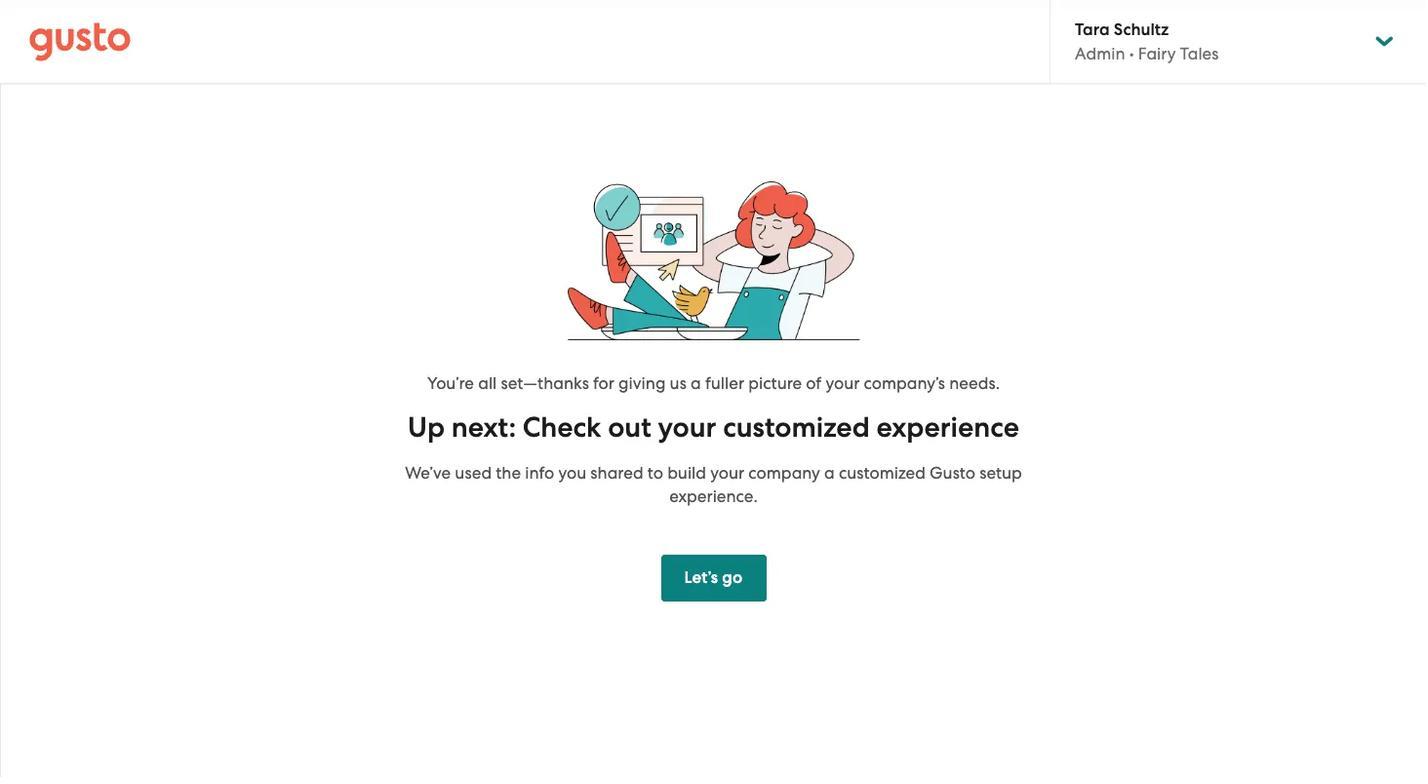Task type: locate. For each thing, give the bounding box(es) containing it.
1 vertical spatial a
[[824, 463, 835, 483]]

let's go button
[[661, 555, 766, 602]]

build
[[667, 463, 706, 483]]

your right of at the right of page
[[826, 373, 860, 393]]

you're all set—thanks for giving us a fuller picture of your company's needs.
[[427, 373, 1000, 393]]

customized inside the we've used the info you shared to build your company a customized gusto setup experience.
[[839, 463, 926, 483]]

your inside the we've used the info you shared to build your company a customized gusto setup experience.
[[710, 463, 744, 483]]

giving
[[619, 373, 666, 393]]

customized up company
[[723, 411, 870, 445]]

company
[[749, 463, 820, 483]]

fuller
[[705, 373, 744, 393]]

a right us
[[691, 373, 701, 393]]

go
[[722, 568, 743, 588]]

•
[[1129, 44, 1134, 63]]

a inside the we've used the info you shared to build your company a customized gusto setup experience.
[[824, 463, 835, 483]]

1 horizontal spatial a
[[824, 463, 835, 483]]

a
[[691, 373, 701, 393], [824, 463, 835, 483]]

a right company
[[824, 463, 835, 483]]

all
[[478, 373, 497, 393]]

for
[[593, 373, 614, 393]]

customized left gusto
[[839, 463, 926, 483]]

your
[[826, 373, 860, 393], [658, 411, 716, 445], [710, 463, 744, 483]]

your down us
[[658, 411, 716, 445]]

you
[[558, 463, 586, 483]]

2 vertical spatial your
[[710, 463, 744, 483]]

tales
[[1180, 44, 1219, 63]]

your up experience. at the bottom of page
[[710, 463, 744, 483]]

let's
[[684, 568, 718, 588]]

you're
[[427, 373, 474, 393]]

to
[[648, 463, 663, 483]]

info
[[525, 463, 554, 483]]

customized
[[723, 411, 870, 445], [839, 463, 926, 483]]

used
[[455, 463, 492, 483]]

fairy
[[1138, 44, 1176, 63]]

0 vertical spatial a
[[691, 373, 701, 393]]

0 vertical spatial customized
[[723, 411, 870, 445]]

1 vertical spatial customized
[[839, 463, 926, 483]]

tara
[[1075, 20, 1110, 40]]

next:
[[452, 411, 516, 445]]



Task type: vqa. For each thing, say whether or not it's contained in the screenshot.
Schultz on the top
yes



Task type: describe. For each thing, give the bounding box(es) containing it.
we've used the info you shared to build your company a customized gusto setup experience.
[[405, 463, 1022, 506]]

up next: check out your customized experience
[[408, 411, 1019, 445]]

setup
[[980, 463, 1022, 483]]

experience
[[877, 411, 1019, 445]]

tara schultz admin • fairy tales
[[1075, 20, 1219, 63]]

we've
[[405, 463, 451, 483]]

company's
[[864, 373, 945, 393]]

0 horizontal spatial a
[[691, 373, 701, 393]]

check
[[523, 411, 601, 445]]

0 vertical spatial your
[[826, 373, 860, 393]]

home image
[[29, 22, 131, 61]]

gusto
[[930, 463, 976, 483]]

admin
[[1075, 44, 1125, 63]]

shared
[[591, 463, 643, 483]]

out
[[608, 411, 651, 445]]

the
[[496, 463, 521, 483]]

1 vertical spatial your
[[658, 411, 716, 445]]

us
[[670, 373, 687, 393]]

up
[[408, 411, 445, 445]]

of
[[806, 373, 822, 393]]

experience.
[[669, 487, 758, 506]]

schultz
[[1114, 20, 1169, 40]]

set—thanks
[[501, 373, 589, 393]]

picture
[[748, 373, 802, 393]]

needs.
[[949, 373, 1000, 393]]

let's go
[[684, 568, 743, 588]]



